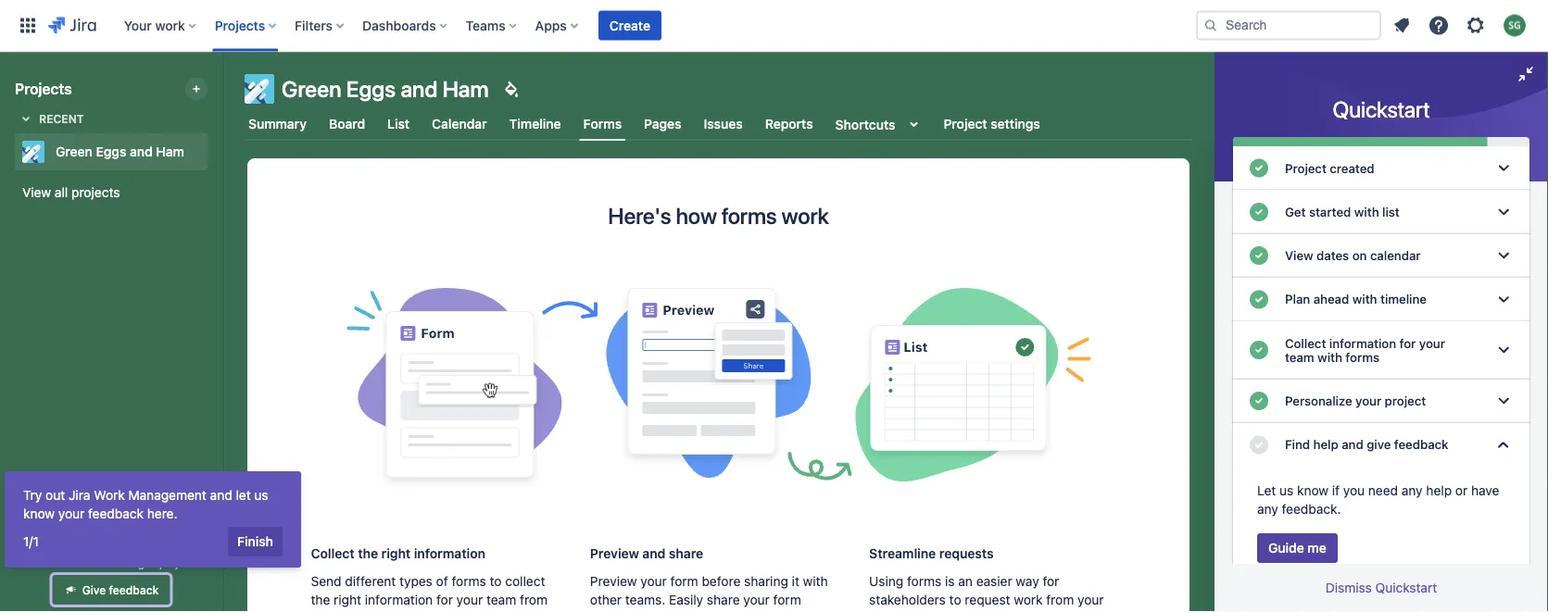 Task type: describe. For each thing, give the bounding box(es) containing it.
project inside dropdown button
[[1385, 394, 1426, 409]]

collect for collect information for your team with forms
[[1285, 336, 1326, 351]]

way
[[1016, 574, 1039, 589]]

1 horizontal spatial green
[[282, 76, 341, 102]]

1 vertical spatial green
[[56, 144, 93, 159]]

1 vertical spatial green eggs and ham
[[56, 144, 184, 159]]

all inside using forms is an easier way for stakeholders to request work from your project team. get all the information y
[[977, 611, 990, 613]]

team.
[[915, 611, 949, 613]]

work inside popup button
[[155, 18, 185, 33]]

add to starred image
[[202, 141, 224, 163]]

0 horizontal spatial ham
[[156, 144, 184, 159]]

if
[[1332, 483, 1340, 498]]

apps
[[535, 18, 567, 33]]

team-
[[83, 558, 112, 570]]

calendar
[[432, 116, 487, 132]]

1 horizontal spatial right
[[381, 546, 411, 562]]

preview your form before sharing it with other teams. easily share your form directly with the team or stakeholder.
[[590, 574, 828, 613]]

different
[[345, 574, 396, 589]]

a
[[74, 558, 80, 570]]

finish
[[237, 534, 273, 550]]

the inside send different types of forms to collect the right information for your team from stakeholders within your organization.
[[311, 593, 330, 608]]

guide me button
[[1257, 534, 1338, 563]]

directly
[[590, 611, 635, 613]]

and inside dropdown button
[[1342, 438, 1364, 452]]

feedback.
[[1282, 502, 1341, 517]]

personalize your project
[[1285, 394, 1426, 409]]

issues
[[704, 116, 743, 132]]

team inside preview your form before sharing it with other teams. easily share your form directly with the team or stakeholder.
[[690, 611, 720, 613]]

1 horizontal spatial ham
[[443, 76, 489, 102]]

get inside using forms is an easier way for stakeholders to request work from your project team. get all the information y
[[952, 611, 973, 613]]

try out jira work management and let us know your feedback here.
[[23, 488, 268, 522]]

teams.
[[625, 593, 666, 608]]

in
[[62, 558, 71, 570]]

you're
[[29, 558, 60, 570]]

an
[[958, 574, 973, 589]]

from inside send different types of forms to collect the right information for your team from stakeholders within your organization.
[[520, 593, 548, 608]]

shortcuts
[[836, 117, 896, 132]]

1/1
[[23, 534, 39, 550]]

calendar link
[[428, 107, 491, 141]]

to inside send different types of forms to collect the right information for your team from stakeholders within your organization.
[[490, 574, 502, 589]]

apps button
[[530, 11, 585, 40]]

search image
[[1204, 18, 1219, 33]]

0 vertical spatial quickstart
[[1333, 96, 1430, 122]]

find help and give feedback
[[1285, 438, 1449, 452]]

list link
[[384, 107, 413, 141]]

know inside try out jira work management and let us know your feedback here.
[[23, 506, 55, 522]]

dismiss
[[1326, 581, 1372, 596]]

you
[[1343, 483, 1365, 498]]

checked image for collect
[[1248, 339, 1270, 362]]

collect the right information
[[311, 546, 485, 562]]

forms inside using forms is an easier way for stakeholders to request work from your project team. get all the information y
[[907, 574, 942, 589]]

stakeholder.
[[739, 611, 812, 613]]

chevron image for personalize your project
[[1493, 390, 1515, 412]]

get started with list button
[[1233, 190, 1530, 234]]

plan ahead with timeline button
[[1233, 278, 1530, 321]]

chevron image for find help and give feedback
[[1493, 434, 1515, 456]]

for inside collect information for your team with forms
[[1400, 336, 1416, 351]]

dates
[[1317, 248, 1349, 263]]

primary element
[[11, 0, 1196, 51]]

1 horizontal spatial eggs
[[346, 76, 396, 102]]

your inside collect information for your team with forms
[[1420, 336, 1446, 351]]

of
[[436, 574, 448, 589]]

types
[[399, 574, 433, 589]]

list
[[1383, 205, 1400, 219]]

on
[[1353, 248, 1367, 263]]

streamline requests
[[869, 546, 994, 562]]

project settings link
[[940, 107, 1044, 141]]

help image
[[1428, 14, 1450, 37]]

1 vertical spatial any
[[1257, 502, 1279, 517]]

feedback inside find help and give feedback dropdown button
[[1394, 438, 1449, 452]]

finish button
[[228, 527, 283, 557]]

calendar
[[1370, 248, 1421, 263]]

let
[[1257, 483, 1276, 498]]

sidebar navigation image
[[202, 74, 243, 111]]

your profile and settings image
[[1504, 14, 1526, 37]]

reports
[[765, 116, 813, 132]]

1 vertical spatial form
[[773, 593, 801, 608]]

requests
[[939, 546, 994, 562]]

is
[[945, 574, 955, 589]]

timeline
[[1381, 292, 1427, 307]]

checked image for project
[[1248, 157, 1270, 179]]

get inside dropdown button
[[1285, 205, 1306, 219]]

information inside send different types of forms to collect the right information for your team from stakeholders within your organization.
[[365, 593, 433, 608]]

with inside dropdown button
[[1353, 292, 1378, 307]]

or inside let us know if you need any help or have any feedback.
[[1456, 483, 1468, 498]]

you're in a team-managed project
[[29, 558, 194, 570]]

projects inside dropdown button
[[215, 18, 265, 33]]

feedback inside try out jira work management and let us know your feedback here.
[[88, 506, 144, 522]]

here's how forms work
[[608, 203, 829, 229]]

to inside using forms is an easier way for stakeholders to request work from your project team. get all the information y
[[949, 593, 962, 608]]

work inside using forms is an easier way for stakeholders to request work from your project team. get all the information y
[[1014, 593, 1043, 608]]

with down teams. at the left bottom of page
[[638, 611, 663, 613]]

with inside collect information for your team with forms
[[1318, 350, 1343, 365]]

timeline
[[509, 116, 561, 132]]

information up of
[[414, 546, 485, 562]]

chevron image for view dates on calendar
[[1493, 245, 1515, 267]]

forms right how
[[722, 203, 777, 229]]

collect
[[505, 574, 545, 589]]

and inside try out jira work management and let us know your feedback here.
[[210, 488, 232, 503]]

streamline
[[869, 546, 936, 562]]

forms inside collect information for your team with forms
[[1346, 350, 1380, 365]]

guide
[[1269, 541, 1305, 556]]

chevron image for your
[[1493, 339, 1515, 362]]

it
[[792, 574, 800, 589]]

settings
[[991, 116, 1040, 132]]

information inside collect information for your team with forms
[[1330, 336, 1397, 351]]

0 horizontal spatial form
[[671, 574, 698, 589]]

from inside using forms is an easier way for stakeholders to request work from your project team. get all the information y
[[1046, 593, 1074, 608]]

with inside dropdown button
[[1355, 205, 1379, 219]]

issues link
[[700, 107, 747, 141]]

organization.
[[460, 611, 538, 613]]

create project image
[[189, 82, 204, 96]]

teams
[[466, 18, 506, 33]]

set background color image
[[500, 78, 522, 100]]

your inside try out jira work management and let us know your feedback here.
[[58, 506, 85, 522]]

stakeholders inside send different types of forms to collect the right information for your team from stakeholders within your organization.
[[311, 611, 388, 613]]

board
[[329, 116, 365, 132]]

and up teams. at the left bottom of page
[[643, 546, 666, 562]]

project created
[[1285, 161, 1375, 176]]

create
[[610, 18, 650, 33]]

filters button
[[289, 11, 351, 40]]

dismiss quickstart link
[[1326, 581, 1438, 596]]

guide me
[[1269, 541, 1327, 556]]

for inside using forms is an easier way for stakeholders to request work from your project team. get all the information y
[[1043, 574, 1060, 589]]

using forms is an easier way for stakeholders to request work from your project team. get all the information y
[[869, 574, 1110, 613]]

plan ahead with timeline
[[1285, 292, 1427, 307]]

0 horizontal spatial share
[[669, 546, 704, 562]]



Task type: locate. For each thing, give the bounding box(es) containing it.
feedback right give
[[1394, 438, 1449, 452]]

0 horizontal spatial project
[[159, 558, 194, 570]]

dismiss quickstart
[[1326, 581, 1438, 596]]

right inside send different types of forms to collect the right information for your team from stakeholders within your organization.
[[334, 593, 361, 608]]

0 vertical spatial team
[[1285, 350, 1315, 365]]

1 horizontal spatial help
[[1427, 483, 1452, 498]]

1 horizontal spatial view
[[1285, 248, 1314, 263]]

projects up sidebar navigation image
[[215, 18, 265, 33]]

help left 'have'
[[1427, 483, 1452, 498]]

1 vertical spatial project
[[1285, 161, 1327, 176]]

from right request
[[1046, 593, 1074, 608]]

management
[[128, 488, 207, 503]]

ham left add to starred icon
[[156, 144, 184, 159]]

chevron image inside project created "dropdown button"
[[1493, 157, 1515, 179]]

or down before
[[723, 611, 735, 613]]

form up stakeholder.
[[773, 593, 801, 608]]

chevron image for list
[[1493, 201, 1515, 223]]

1 vertical spatial right
[[334, 593, 361, 608]]

the down easily
[[667, 611, 686, 613]]

project right managed
[[159, 558, 194, 570]]

how
[[676, 203, 717, 229]]

your inside using forms is an easier way for stakeholders to request work from your project team. get all the information y
[[1078, 593, 1104, 608]]

eggs
[[346, 76, 396, 102], [96, 144, 126, 159]]

your work button
[[118, 11, 204, 40]]

easily
[[669, 593, 703, 608]]

checked image inside personalize your project dropdown button
[[1248, 390, 1270, 412]]

checked image inside view dates on calendar dropdown button
[[1248, 245, 1270, 267]]

view dates on calendar
[[1285, 248, 1421, 263]]

timeline link
[[506, 107, 565, 141]]

0 vertical spatial to
[[490, 574, 502, 589]]

with right it
[[803, 574, 828, 589]]

and left give
[[1342, 438, 1364, 452]]

feedback inside give feedback button
[[109, 584, 159, 597]]

Search field
[[1196, 11, 1382, 40]]

4 checked image from the top
[[1248, 339, 1270, 362]]

0 horizontal spatial get
[[952, 611, 973, 613]]

projects up collapse recent projects image at top left
[[15, 80, 72, 98]]

right down send
[[334, 593, 361, 608]]

for inside send different types of forms to collect the right information for your team from stakeholders within your organization.
[[436, 593, 453, 608]]

0 horizontal spatial help
[[1314, 438, 1339, 452]]

request
[[965, 593, 1011, 608]]

1 vertical spatial team
[[486, 593, 516, 608]]

green eggs and ham up list
[[282, 76, 489, 102]]

send
[[311, 574, 342, 589]]

1 checked image from the top
[[1248, 157, 1270, 179]]

0 vertical spatial ham
[[443, 76, 489, 102]]

0 horizontal spatial project
[[944, 116, 987, 132]]

1 vertical spatial ham
[[156, 144, 184, 159]]

stakeholders
[[869, 593, 946, 608], [311, 611, 388, 613]]

feedback
[[1394, 438, 1449, 452], [88, 506, 144, 522], [109, 584, 159, 597]]

0 horizontal spatial for
[[436, 593, 453, 608]]

1 vertical spatial checked image
[[1248, 390, 1270, 412]]

preview for preview and share
[[590, 546, 639, 562]]

ham up the calendar at the left top of page
[[443, 76, 489, 102]]

1 vertical spatial projects
[[15, 80, 72, 98]]

1 vertical spatial to
[[949, 593, 962, 608]]

0 vertical spatial chevron image
[[1493, 245, 1515, 267]]

projects
[[71, 185, 120, 200]]

managed
[[112, 558, 156, 570]]

and up list
[[401, 76, 438, 102]]

checked image for view
[[1248, 245, 1270, 267]]

find
[[1285, 438, 1310, 452]]

let us know if you need any help or have any feedback.
[[1257, 483, 1500, 517]]

us inside try out jira work management and let us know your feedback here.
[[254, 488, 268, 503]]

or inside preview your form before sharing it with other teams. easily share your form directly with the team or stakeholder.
[[723, 611, 735, 613]]

project left the settings at the right
[[944, 116, 987, 132]]

notifications image
[[1391, 14, 1413, 37]]

team up "organization."
[[486, 593, 516, 608]]

personalize your project button
[[1233, 379, 1530, 423]]

quickstart up project created "dropdown button"
[[1333, 96, 1430, 122]]

1 horizontal spatial or
[[1456, 483, 1468, 498]]

1 vertical spatial view
[[1285, 248, 1314, 263]]

stakeholders down different
[[311, 611, 388, 613]]

1 vertical spatial eggs
[[96, 144, 126, 159]]

stakeholders inside using forms is an easier way for stakeholders to request work from your project team. get all the information y
[[869, 593, 946, 608]]

have
[[1472, 483, 1500, 498]]

projects button
[[209, 11, 284, 40]]

1 horizontal spatial any
[[1402, 483, 1423, 498]]

0 horizontal spatial any
[[1257, 502, 1279, 517]]

for down of
[[436, 593, 453, 608]]

projects
[[215, 18, 265, 33], [15, 80, 72, 98]]

team inside collect information for your team with forms
[[1285, 350, 1315, 365]]

forms inside send different types of forms to collect the right information for your team from stakeholders within your organization.
[[452, 574, 486, 589]]

2 horizontal spatial team
[[1285, 350, 1315, 365]]

0 vertical spatial any
[[1402, 483, 1423, 498]]

to
[[490, 574, 502, 589], [949, 593, 962, 608]]

project for project settings
[[944, 116, 987, 132]]

minimize image
[[1515, 63, 1537, 85]]

checked image for find
[[1248, 434, 1270, 456]]

sharing
[[744, 574, 788, 589]]

collapse recent projects image
[[15, 107, 37, 130]]

preview inside preview your form before sharing it with other teams. easily share your form directly with the team or stakeholder.
[[590, 574, 637, 589]]

forms right of
[[452, 574, 486, 589]]

view left "projects"
[[22, 185, 51, 200]]

feedback down managed
[[109, 584, 159, 597]]

0 vertical spatial share
[[669, 546, 704, 562]]

with right the ahead
[[1353, 292, 1378, 307]]

collect down plan at the right of page
[[1285, 336, 1326, 351]]

get left started
[[1285, 205, 1306, 219]]

1 vertical spatial feedback
[[88, 506, 144, 522]]

0 vertical spatial projects
[[215, 18, 265, 33]]

0 vertical spatial project
[[944, 116, 987, 132]]

chevron image
[[1493, 157, 1515, 179], [1493, 201, 1515, 223], [1493, 288, 1515, 311], [1493, 339, 1515, 362]]

project inside using forms is an easier way for stakeholders to request work from your project team. get all the information y
[[869, 611, 911, 613]]

checked image inside get started with list dropdown button
[[1248, 201, 1270, 223]]

0 horizontal spatial from
[[520, 593, 548, 608]]

view left dates
[[1285, 248, 1314, 263]]

board link
[[325, 107, 369, 141]]

forms left is
[[907, 574, 942, 589]]

create button
[[598, 11, 662, 40]]

2 chevron image from the top
[[1493, 201, 1515, 223]]

summary
[[248, 116, 307, 132]]

eggs up view all projects link
[[96, 144, 126, 159]]

2 vertical spatial team
[[690, 611, 720, 613]]

1 vertical spatial share
[[707, 593, 740, 608]]

0 vertical spatial collect
[[1285, 336, 1326, 351]]

plan
[[1285, 292, 1310, 307]]

green up summary
[[282, 76, 341, 102]]

3 chevron image from the top
[[1493, 288, 1515, 311]]

tab list
[[234, 107, 1204, 141]]

information inside using forms is an easier way for stakeholders to request work from your project team. get all the information y
[[1017, 611, 1085, 613]]

before
[[702, 574, 741, 589]]

for right the way
[[1043, 574, 1060, 589]]

know inside let us know if you need any help or have any feedback.
[[1297, 483, 1329, 498]]

1 vertical spatial or
[[723, 611, 735, 613]]

green
[[282, 76, 341, 102], [56, 144, 93, 159]]

1 vertical spatial work
[[782, 203, 829, 229]]

collect for collect the right information
[[311, 546, 355, 562]]

from down collect
[[520, 593, 548, 608]]

chevron image inside get started with list dropdown button
[[1493, 201, 1515, 223]]

1 vertical spatial stakeholders
[[311, 611, 388, 613]]

progress bar
[[1233, 137, 1530, 146]]

1 horizontal spatial work
[[782, 203, 829, 229]]

eggs up board
[[346, 76, 396, 102]]

0 vertical spatial work
[[155, 18, 185, 33]]

0 vertical spatial right
[[381, 546, 411, 562]]

summary link
[[245, 107, 310, 141]]

1 vertical spatial help
[[1427, 483, 1452, 498]]

banner
[[0, 0, 1548, 52]]

chevron image inside collect information for your team with forms dropdown button
[[1493, 339, 1515, 362]]

and left let
[[210, 488, 232, 503]]

project settings
[[944, 116, 1040, 132]]

3 checked image from the top
[[1248, 288, 1270, 311]]

all
[[55, 185, 68, 200], [977, 611, 990, 613]]

checked image for plan
[[1248, 288, 1270, 311]]

all down request
[[977, 611, 990, 613]]

1 vertical spatial collect
[[311, 546, 355, 562]]

here's
[[608, 203, 671, 229]]

0 vertical spatial view
[[22, 185, 51, 200]]

from
[[520, 593, 548, 608], [1046, 593, 1074, 608]]

for down timeline
[[1400, 336, 1416, 351]]

0 horizontal spatial eggs
[[96, 144, 126, 159]]

chevron image inside view dates on calendar dropdown button
[[1493, 245, 1515, 267]]

with left list
[[1355, 205, 1379, 219]]

1 chevron image from the top
[[1493, 157, 1515, 179]]

1 vertical spatial know
[[23, 506, 55, 522]]

information
[[1330, 336, 1397, 351], [414, 546, 485, 562], [365, 593, 433, 608], [1017, 611, 1085, 613]]

share inside preview your form before sharing it with other teams. easily share your form directly with the team or stakeholder.
[[707, 593, 740, 608]]

2 from from the left
[[1046, 593, 1074, 608]]

with up the personalize
[[1318, 350, 1343, 365]]

the up different
[[358, 546, 378, 562]]

work
[[155, 18, 185, 33], [782, 203, 829, 229], [1014, 593, 1043, 608]]

project left created
[[1285, 161, 1327, 176]]

your
[[1420, 336, 1446, 351], [1356, 394, 1382, 409], [58, 506, 85, 522], [641, 574, 667, 589], [457, 593, 483, 608], [744, 593, 770, 608], [1078, 593, 1104, 608], [430, 611, 456, 613]]

filters
[[295, 18, 333, 33]]

0 vertical spatial form
[[671, 574, 698, 589]]

0 horizontal spatial projects
[[15, 80, 72, 98]]

any down let
[[1257, 502, 1279, 517]]

1 vertical spatial all
[[977, 611, 990, 613]]

or left 'have'
[[1456, 483, 1468, 498]]

2 vertical spatial feedback
[[109, 584, 159, 597]]

get down request
[[952, 611, 973, 613]]

project inside "dropdown button"
[[1285, 161, 1327, 176]]

checked image left started
[[1248, 201, 1270, 223]]

all left "projects"
[[55, 185, 68, 200]]

get started with list
[[1285, 205, 1400, 219]]

jira
[[69, 488, 90, 503]]

2 horizontal spatial work
[[1014, 593, 1043, 608]]

reports link
[[761, 107, 817, 141]]

help inside dropdown button
[[1314, 438, 1339, 452]]

1 vertical spatial preview
[[590, 574, 637, 589]]

right up types
[[381, 546, 411, 562]]

the inside preview your form before sharing it with other teams. easily share your form directly with the team or stakeholder.
[[667, 611, 686, 613]]

ahead
[[1314, 292, 1349, 307]]

preview for preview your form before sharing it with other teams. easily share your form directly with the team or stakeholder.
[[590, 574, 637, 589]]

forms
[[583, 116, 622, 131]]

0 horizontal spatial know
[[23, 506, 55, 522]]

0 horizontal spatial to
[[490, 574, 502, 589]]

checked image for personalize
[[1248, 390, 1270, 412]]

all inside view all projects link
[[55, 185, 68, 200]]

view inside dropdown button
[[1285, 248, 1314, 263]]

help inside let us know if you need any help or have any feedback.
[[1427, 483, 1452, 498]]

the down request
[[994, 611, 1013, 613]]

2 horizontal spatial for
[[1400, 336, 1416, 351]]

know down "try"
[[23, 506, 55, 522]]

checked image
[[1248, 157, 1270, 179], [1248, 245, 1270, 267], [1248, 288, 1270, 311], [1248, 339, 1270, 362], [1248, 434, 1270, 456]]

preview
[[590, 546, 639, 562], [590, 574, 637, 589]]

1 chevron image from the top
[[1493, 245, 1515, 267]]

checked image inside find help and give feedback dropdown button
[[1248, 434, 1270, 456]]

project
[[944, 116, 987, 132], [1285, 161, 1327, 176]]

0 horizontal spatial stakeholders
[[311, 611, 388, 613]]

feedback down work
[[88, 506, 144, 522]]

to left collect
[[490, 574, 502, 589]]

know up feedback.
[[1297, 483, 1329, 498]]

1 vertical spatial get
[[952, 611, 973, 613]]

1 horizontal spatial for
[[1043, 574, 1060, 589]]

checked image left the personalize
[[1248, 390, 1270, 412]]

0 horizontal spatial or
[[723, 611, 735, 613]]

send different types of forms to collect the right information for your team from stakeholders within your organization.
[[311, 574, 548, 613]]

5 checked image from the top
[[1248, 434, 1270, 456]]

quickstart
[[1333, 96, 1430, 122], [1376, 581, 1438, 596]]

to down is
[[949, 593, 962, 608]]

1 from from the left
[[520, 593, 548, 608]]

share up before
[[669, 546, 704, 562]]

appswitcher icon image
[[17, 14, 39, 37]]

0 vertical spatial stakeholders
[[869, 593, 946, 608]]

give feedback button
[[53, 575, 170, 606]]

checked image
[[1248, 201, 1270, 223], [1248, 390, 1270, 412]]

chevron image inside 'plan ahead with timeline' dropdown button
[[1493, 288, 1515, 311]]

teams button
[[460, 11, 524, 40]]

project up find help and give feedback dropdown button
[[1385, 394, 1426, 409]]

here.
[[147, 506, 177, 522]]

green eggs and ham up view all projects link
[[56, 144, 184, 159]]

3 chevron image from the top
[[1493, 434, 1515, 456]]

0 vertical spatial get
[[1285, 205, 1306, 219]]

shortcuts button
[[832, 107, 929, 141]]

preview and share
[[590, 546, 704, 562]]

1 vertical spatial quickstart
[[1376, 581, 1438, 596]]

2 chevron image from the top
[[1493, 390, 1515, 412]]

2 checked image from the top
[[1248, 245, 1270, 267]]

stakeholders up team.
[[869, 593, 946, 608]]

0 horizontal spatial collect
[[311, 546, 355, 562]]

4 chevron image from the top
[[1493, 339, 1515, 362]]

1 horizontal spatial projects
[[215, 18, 265, 33]]

need
[[1369, 483, 1398, 498]]

or
[[1456, 483, 1468, 498], [723, 611, 735, 613]]

pages
[[644, 116, 682, 132]]

chevron image for timeline
[[1493, 288, 1515, 311]]

2 preview from the top
[[590, 574, 637, 589]]

chevron image inside find help and give feedback dropdown button
[[1493, 434, 1515, 456]]

2 horizontal spatial project
[[1385, 394, 1426, 409]]

started
[[1309, 205, 1351, 219]]

the inside using forms is an easier way for stakeholders to request work from your project team. get all the information y
[[994, 611, 1013, 613]]

created
[[1330, 161, 1375, 176]]

using
[[869, 574, 904, 589]]

1 horizontal spatial form
[[773, 593, 801, 608]]

let
[[236, 488, 251, 503]]

team up the personalize
[[1285, 350, 1315, 365]]

your work
[[124, 18, 185, 33]]

quickstart right "dismiss"
[[1376, 581, 1438, 596]]

us inside let us know if you need any help or have any feedback.
[[1280, 483, 1294, 498]]

2 checked image from the top
[[1248, 390, 1270, 412]]

green down recent
[[56, 144, 93, 159]]

0 horizontal spatial green
[[56, 144, 93, 159]]

give
[[82, 584, 106, 597]]

forms up personalize your project
[[1346, 350, 1380, 365]]

tab list containing forms
[[234, 107, 1204, 141]]

share down before
[[707, 593, 740, 608]]

the down send
[[311, 593, 330, 608]]

chevron image
[[1493, 245, 1515, 267], [1493, 390, 1515, 412], [1493, 434, 1515, 456]]

with
[[1355, 205, 1379, 219], [1353, 292, 1378, 307], [1318, 350, 1343, 365], [803, 574, 828, 589], [638, 611, 663, 613]]

1 vertical spatial project
[[159, 558, 194, 570]]

0 vertical spatial help
[[1314, 438, 1339, 452]]

1 horizontal spatial stakeholders
[[869, 593, 946, 608]]

1 horizontal spatial get
[[1285, 205, 1306, 219]]

within
[[391, 611, 427, 613]]

0 vertical spatial project
[[1385, 394, 1426, 409]]

0 horizontal spatial green eggs and ham
[[56, 144, 184, 159]]

0 vertical spatial all
[[55, 185, 68, 200]]

2 vertical spatial chevron image
[[1493, 434, 1515, 456]]

jira image
[[48, 14, 96, 37], [48, 14, 96, 37]]

1 horizontal spatial collect
[[1285, 336, 1326, 351]]

0 vertical spatial or
[[1456, 483, 1468, 498]]

collect inside collect information for your team with forms
[[1285, 336, 1326, 351]]

team down easily
[[690, 611, 720, 613]]

2 vertical spatial project
[[869, 611, 911, 613]]

1 horizontal spatial know
[[1297, 483, 1329, 498]]

0 vertical spatial green eggs and ham
[[282, 76, 489, 102]]

1 horizontal spatial share
[[707, 593, 740, 608]]

0 vertical spatial checked image
[[1248, 201, 1270, 223]]

0 horizontal spatial right
[[334, 593, 361, 608]]

0 horizontal spatial work
[[155, 18, 185, 33]]

0 vertical spatial know
[[1297, 483, 1329, 498]]

1 vertical spatial chevron image
[[1493, 390, 1515, 412]]

0 horizontal spatial view
[[22, 185, 51, 200]]

project created button
[[1233, 146, 1530, 190]]

collect up send
[[311, 546, 355, 562]]

1 horizontal spatial all
[[977, 611, 990, 613]]

1 checked image from the top
[[1248, 201, 1270, 223]]

green eggs and ham link
[[15, 133, 200, 171]]

form up easily
[[671, 574, 698, 589]]

pages link
[[640, 107, 685, 141]]

try
[[23, 488, 42, 503]]

banner containing your work
[[0, 0, 1548, 52]]

0 vertical spatial green
[[282, 76, 341, 102]]

information up within
[[365, 593, 433, 608]]

green eggs and ham
[[282, 76, 489, 102], [56, 144, 184, 159]]

settings image
[[1465, 14, 1487, 37]]

1 preview from the top
[[590, 546, 639, 562]]

1 horizontal spatial green eggs and ham
[[282, 76, 489, 102]]

help right find
[[1314, 438, 1339, 452]]

view for view all projects
[[22, 185, 51, 200]]

team inside send different types of forms to collect the right information for your team from stakeholders within your organization.
[[486, 593, 516, 608]]

project down 'using' at the right
[[869, 611, 911, 613]]

information down the way
[[1017, 611, 1085, 613]]

checked image for get
[[1248, 201, 1270, 223]]

personalize
[[1285, 394, 1353, 409]]

give feedback
[[82, 584, 159, 597]]

1 horizontal spatial team
[[690, 611, 720, 613]]

any right need
[[1402, 483, 1423, 498]]

forms
[[722, 203, 777, 229], [1346, 350, 1380, 365], [452, 574, 486, 589], [907, 574, 942, 589]]

collect
[[1285, 336, 1326, 351], [311, 546, 355, 562]]

the
[[358, 546, 378, 562], [311, 593, 330, 608], [667, 611, 686, 613], [994, 611, 1013, 613]]

out
[[46, 488, 65, 503]]

1 horizontal spatial us
[[1280, 483, 1294, 498]]

project for project created
[[1285, 161, 1327, 176]]

collect information for your team with forms
[[1285, 336, 1446, 365]]

view for view dates on calendar
[[1285, 248, 1314, 263]]

and up view all projects link
[[130, 144, 153, 159]]

information down plan ahead with timeline
[[1330, 336, 1397, 351]]

1 horizontal spatial to
[[949, 593, 962, 608]]

give
[[1367, 438, 1391, 452]]

dashboards button
[[357, 11, 455, 40]]



Task type: vqa. For each thing, say whether or not it's contained in the screenshot.
23 'link'
no



